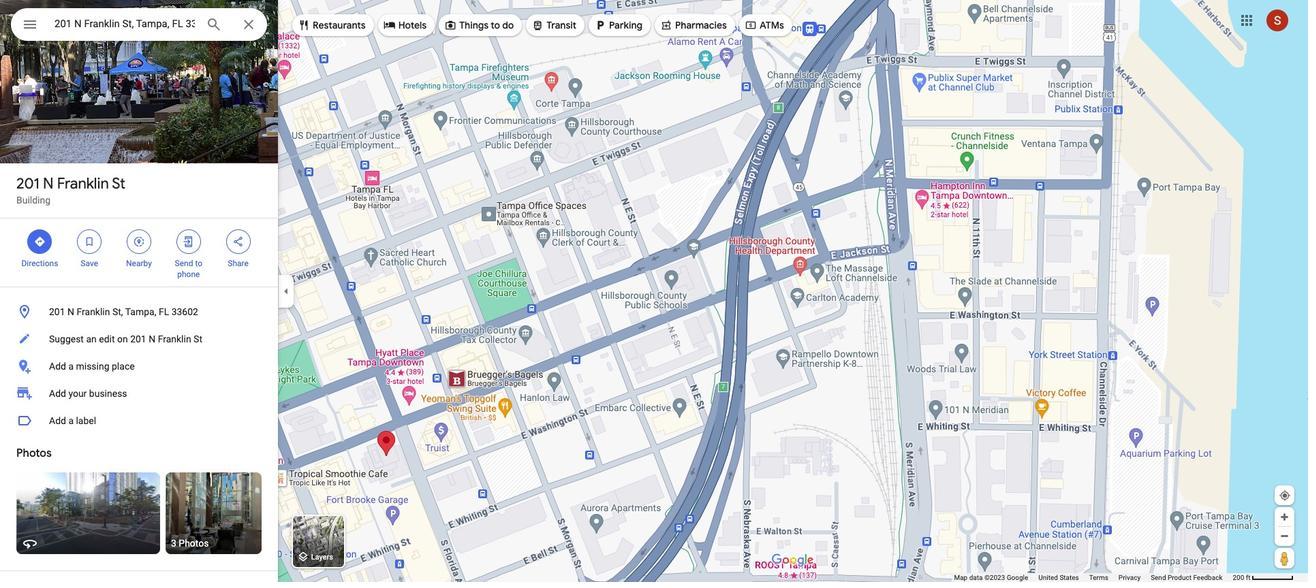 Task type: describe. For each thing, give the bounding box(es) containing it.
add a label button
[[0, 408, 278, 435]]

united states
[[1039, 575, 1079, 582]]

 search field
[[11, 8, 267, 44]]

 transit
[[532, 17, 577, 32]]


[[444, 17, 457, 32]]

suggest
[[49, 334, 84, 345]]


[[745, 17, 757, 32]]

google
[[1007, 575, 1029, 582]]

st inside button
[[194, 334, 202, 345]]

franklin for st,
[[77, 307, 110, 318]]

201 for st
[[16, 174, 39, 194]]

actions for 201 n franklin st region
[[0, 219, 278, 287]]

3 photos
[[171, 538, 209, 549]]

save
[[81, 259, 98, 269]]

fl
[[159, 307, 169, 318]]


[[34, 234, 46, 249]]

things
[[459, 19, 489, 31]]

200 ft
[[1233, 575, 1251, 582]]

st,
[[112, 307, 123, 318]]

privacy button
[[1119, 574, 1141, 583]]

add for add your business
[[49, 388, 66, 399]]

show your location image
[[1279, 490, 1292, 502]]

3 photos button
[[166, 473, 262, 555]]

data
[[970, 575, 983, 582]]

st inside 201 n franklin st building
[[112, 174, 126, 194]]

missing
[[76, 361, 109, 372]]

suggest an edit on 201 n franklin st
[[49, 334, 202, 345]]


[[298, 17, 310, 32]]

restaurants
[[313, 19, 366, 31]]

to inside  things to do
[[491, 19, 500, 31]]

google maps element
[[0, 0, 1309, 583]]

footer inside google maps element
[[954, 574, 1233, 583]]

edit
[[99, 334, 115, 345]]

201 n franklin st main content
[[0, 0, 278, 583]]


[[183, 234, 195, 249]]

suggest an edit on 201 n franklin st button
[[0, 326, 278, 353]]

nearby
[[126, 259, 152, 269]]

feedback
[[1194, 575, 1223, 582]]

©2023
[[985, 575, 1005, 582]]

franklin for st
[[57, 174, 109, 194]]

 parking
[[594, 17, 643, 32]]

map
[[954, 575, 968, 582]]

pharmacies
[[675, 19, 727, 31]]

add a missing place button
[[0, 353, 278, 380]]

tampa,
[[125, 307, 156, 318]]

200 ft button
[[1233, 575, 1294, 582]]


[[594, 17, 607, 32]]

show street view coverage image
[[1275, 549, 1295, 569]]

franklin inside button
[[158, 334, 191, 345]]

200
[[1233, 575, 1245, 582]]

an
[[86, 334, 97, 345]]

map data ©2023 google
[[954, 575, 1029, 582]]

transit
[[547, 19, 577, 31]]


[[83, 234, 96, 249]]

n for st,
[[68, 307, 74, 318]]

collapse side panel image
[[279, 284, 294, 299]]

n inside button
[[149, 334, 156, 345]]

phone
[[177, 270, 200, 279]]

0 horizontal spatial photos
[[16, 447, 52, 461]]

33602
[[172, 307, 198, 318]]

201 n franklin st, tampa, fl 33602
[[49, 307, 198, 318]]

n for st
[[43, 174, 54, 194]]

add for add a missing place
[[49, 361, 66, 372]]



Task type: vqa. For each thing, say whether or not it's contained in the screenshot.
by
no



Task type: locate. For each thing, give the bounding box(es) containing it.
n
[[43, 174, 54, 194], [68, 307, 74, 318], [149, 334, 156, 345]]

terms button
[[1090, 574, 1109, 583]]

zoom in image
[[1280, 513, 1290, 523]]

n up building
[[43, 174, 54, 194]]

photos inside button
[[179, 538, 209, 549]]

a for missing
[[68, 361, 74, 372]]

0 horizontal spatial 201
[[16, 174, 39, 194]]

add inside add your business link
[[49, 388, 66, 399]]

atms
[[760, 19, 784, 31]]

1 vertical spatial a
[[68, 416, 74, 427]]

united states button
[[1039, 574, 1079, 583]]

to left do
[[491, 19, 500, 31]]

product
[[1168, 575, 1192, 582]]

 pharmacies
[[660, 17, 727, 32]]

directions
[[21, 259, 58, 269]]

1 horizontal spatial send
[[1151, 575, 1167, 582]]

photos down add a label
[[16, 447, 52, 461]]

0 vertical spatial franklin
[[57, 174, 109, 194]]

2 add from the top
[[49, 388, 66, 399]]

add your business link
[[0, 380, 278, 408]]

st
[[112, 174, 126, 194], [194, 334, 202, 345]]

your
[[68, 388, 87, 399]]

send to phone
[[175, 259, 202, 279]]

2 horizontal spatial 201
[[130, 334, 146, 345]]

1 add from the top
[[49, 361, 66, 372]]


[[532, 17, 544, 32]]

terms
[[1090, 575, 1109, 582]]

franklin inside button
[[77, 307, 110, 318]]

201 up building
[[16, 174, 39, 194]]

1 horizontal spatial to
[[491, 19, 500, 31]]


[[133, 234, 145, 249]]

send for send product feedback
[[1151, 575, 1167, 582]]

on
[[117, 334, 128, 345]]

2 vertical spatial add
[[49, 416, 66, 427]]

n inside 201 n franklin st building
[[43, 174, 54, 194]]

to inside send to phone
[[195, 259, 202, 269]]

send inside button
[[1151, 575, 1167, 582]]

 atms
[[745, 17, 784, 32]]

photos
[[16, 447, 52, 461], [179, 538, 209, 549]]

add a label
[[49, 416, 96, 427]]

add a missing place
[[49, 361, 135, 372]]

add your business
[[49, 388, 127, 399]]

201 inside button
[[49, 307, 65, 318]]

1 vertical spatial st
[[194, 334, 202, 345]]

franklin left st,
[[77, 307, 110, 318]]

0 vertical spatial a
[[68, 361, 74, 372]]

3 add from the top
[[49, 416, 66, 427]]

send product feedback
[[1151, 575, 1223, 582]]

n down tampa,
[[149, 334, 156, 345]]

1 vertical spatial 201
[[49, 307, 65, 318]]

franklin down 33602 in the left of the page
[[158, 334, 191, 345]]

1 horizontal spatial 201
[[49, 307, 65, 318]]

add inside add a label button
[[49, 416, 66, 427]]

None field
[[55, 16, 195, 32]]

send inside send to phone
[[175, 259, 193, 269]]

n up 'suggest'
[[68, 307, 74, 318]]

franklin up 
[[57, 174, 109, 194]]

privacy
[[1119, 575, 1141, 582]]

add inside add a missing place button
[[49, 361, 66, 372]]

a for label
[[68, 416, 74, 427]]

parking
[[609, 19, 643, 31]]

footer
[[954, 574, 1233, 583]]

0 horizontal spatial to
[[195, 259, 202, 269]]

0 vertical spatial send
[[175, 259, 193, 269]]

send left 'product'
[[1151, 575, 1167, 582]]

0 vertical spatial to
[[491, 19, 500, 31]]

add left your
[[49, 388, 66, 399]]

1 horizontal spatial photos
[[179, 538, 209, 549]]

1 vertical spatial send
[[1151, 575, 1167, 582]]

0 vertical spatial n
[[43, 174, 54, 194]]

201 n franklin st building
[[16, 174, 126, 206]]

send product feedback button
[[1151, 574, 1223, 583]]

201
[[16, 174, 39, 194], [49, 307, 65, 318], [130, 334, 146, 345]]

do
[[502, 19, 514, 31]]

0 vertical spatial photos
[[16, 447, 52, 461]]

united
[[1039, 575, 1058, 582]]

0 vertical spatial st
[[112, 174, 126, 194]]

footer containing map data ©2023 google
[[954, 574, 1233, 583]]

business
[[89, 388, 127, 399]]

send up phone at the left of page
[[175, 259, 193, 269]]

1 horizontal spatial st
[[194, 334, 202, 345]]

google account: sheryl atherton  
(sheryl.atherton@adept.ai) image
[[1267, 9, 1289, 31]]

to up phone at the left of page
[[195, 259, 202, 269]]

2 vertical spatial franklin
[[158, 334, 191, 345]]

1 a from the top
[[68, 361, 74, 372]]

0 horizontal spatial send
[[175, 259, 193, 269]]

0 horizontal spatial n
[[43, 174, 54, 194]]

201 up 'suggest'
[[49, 307, 65, 318]]

a left missing in the left of the page
[[68, 361, 74, 372]]

a
[[68, 361, 74, 372], [68, 416, 74, 427]]

201 for st,
[[49, 307, 65, 318]]

 restaurants
[[298, 17, 366, 32]]

1 vertical spatial to
[[195, 259, 202, 269]]

send
[[175, 259, 193, 269], [1151, 575, 1167, 582]]

2 horizontal spatial n
[[149, 334, 156, 345]]

201 n franklin st, tampa, fl 33602 button
[[0, 299, 278, 326]]

0 horizontal spatial st
[[112, 174, 126, 194]]

0 vertical spatial add
[[49, 361, 66, 372]]


[[383, 17, 396, 32]]

201 inside button
[[130, 334, 146, 345]]

place
[[112, 361, 135, 372]]

none field inside "201 n franklin st, tampa, fl 33602" field
[[55, 16, 195, 32]]

1 horizontal spatial n
[[68, 307, 74, 318]]


[[22, 15, 38, 34]]


[[660, 17, 673, 32]]

label
[[76, 416, 96, 427]]

n inside button
[[68, 307, 74, 318]]

add down 'suggest'
[[49, 361, 66, 372]]

hotels
[[398, 19, 427, 31]]

building
[[16, 195, 51, 206]]

 hotels
[[383, 17, 427, 32]]

franklin
[[57, 174, 109, 194], [77, 307, 110, 318], [158, 334, 191, 345]]

states
[[1060, 575, 1079, 582]]

1 vertical spatial n
[[68, 307, 74, 318]]

share
[[228, 259, 249, 269]]

add
[[49, 361, 66, 372], [49, 388, 66, 399], [49, 416, 66, 427]]

0 vertical spatial 201
[[16, 174, 39, 194]]


[[232, 234, 244, 249]]

2 vertical spatial 201
[[130, 334, 146, 345]]

a left label
[[68, 416, 74, 427]]

photos right 3
[[179, 538, 209, 549]]

 things to do
[[444, 17, 514, 32]]

201 right on
[[130, 334, 146, 345]]

layers
[[311, 554, 333, 563]]

3
[[171, 538, 176, 549]]

1 vertical spatial photos
[[179, 538, 209, 549]]

 button
[[11, 8, 49, 44]]

franklin inside 201 n franklin st building
[[57, 174, 109, 194]]

1 vertical spatial franklin
[[77, 307, 110, 318]]

add for add a label
[[49, 416, 66, 427]]

2 a from the top
[[68, 416, 74, 427]]

send for send to phone
[[175, 259, 193, 269]]

2 vertical spatial n
[[149, 334, 156, 345]]

ft
[[1246, 575, 1251, 582]]

201 N Franklin St, Tampa, FL 33602 field
[[11, 8, 267, 41]]

to
[[491, 19, 500, 31], [195, 259, 202, 269]]

zoom out image
[[1280, 532, 1290, 542]]

201 inside 201 n franklin st building
[[16, 174, 39, 194]]

1 vertical spatial add
[[49, 388, 66, 399]]

add left label
[[49, 416, 66, 427]]



